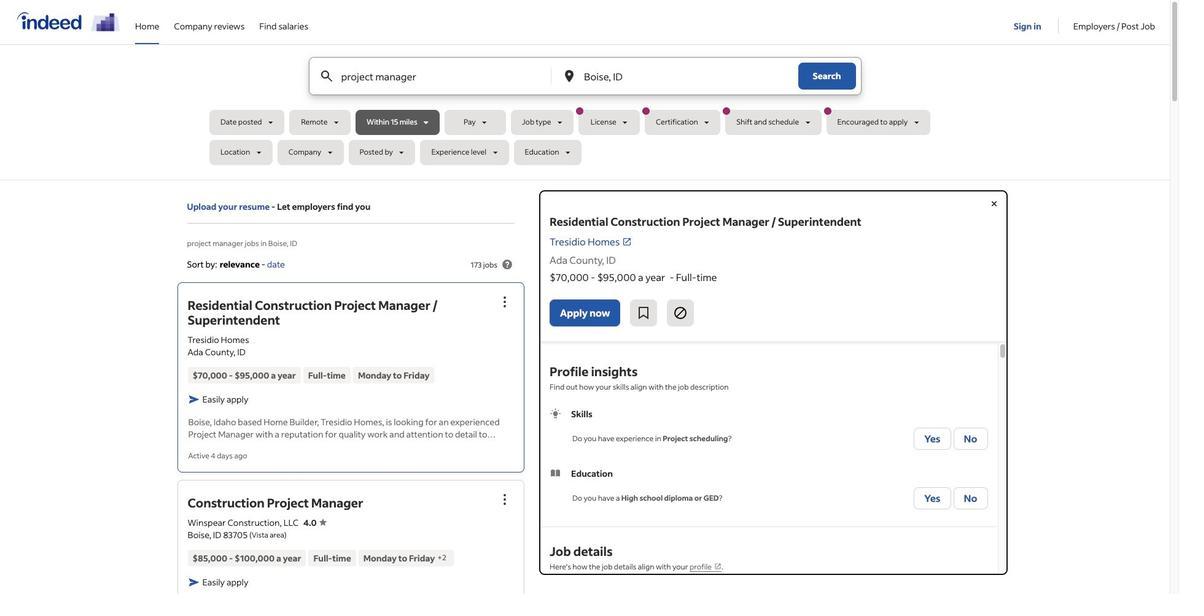 Task type: describe. For each thing, give the bounding box(es) containing it.
Edit location text field
[[582, 58, 774, 95]]

2 group from the top
[[491, 486, 518, 513]]

tresidio homes (opens in a new tab) image
[[622, 237, 632, 247]]

1 group from the top
[[491, 289, 518, 316]]

skills group
[[550, 408, 988, 453]]

save this job image
[[637, 306, 651, 321]]

not interested image
[[674, 306, 688, 321]]



Task type: vqa. For each thing, say whether or not it's contained in the screenshot.
group
yes



Task type: locate. For each thing, give the bounding box(es) containing it.
search: Job title, keywords, or company text field
[[339, 58, 531, 95]]

job preferences (opens in a new window) image
[[714, 563, 722, 571]]

None search field
[[209, 57, 961, 170]]

help icon image
[[500, 257, 515, 272]]

4.0 out of five stars rating image
[[303, 517, 327, 529]]

1 vertical spatial group
[[491, 486, 518, 513]]

0 vertical spatial group
[[491, 289, 518, 316]]

education group
[[550, 467, 988, 512]]

at indeed, we're committed to increasing representation of women at all levels of indeed's global workforce to at least 50% by 2030 image
[[91, 13, 120, 31]]

close job details image
[[987, 197, 1002, 211]]

group
[[491, 289, 518, 316], [491, 486, 518, 513]]



